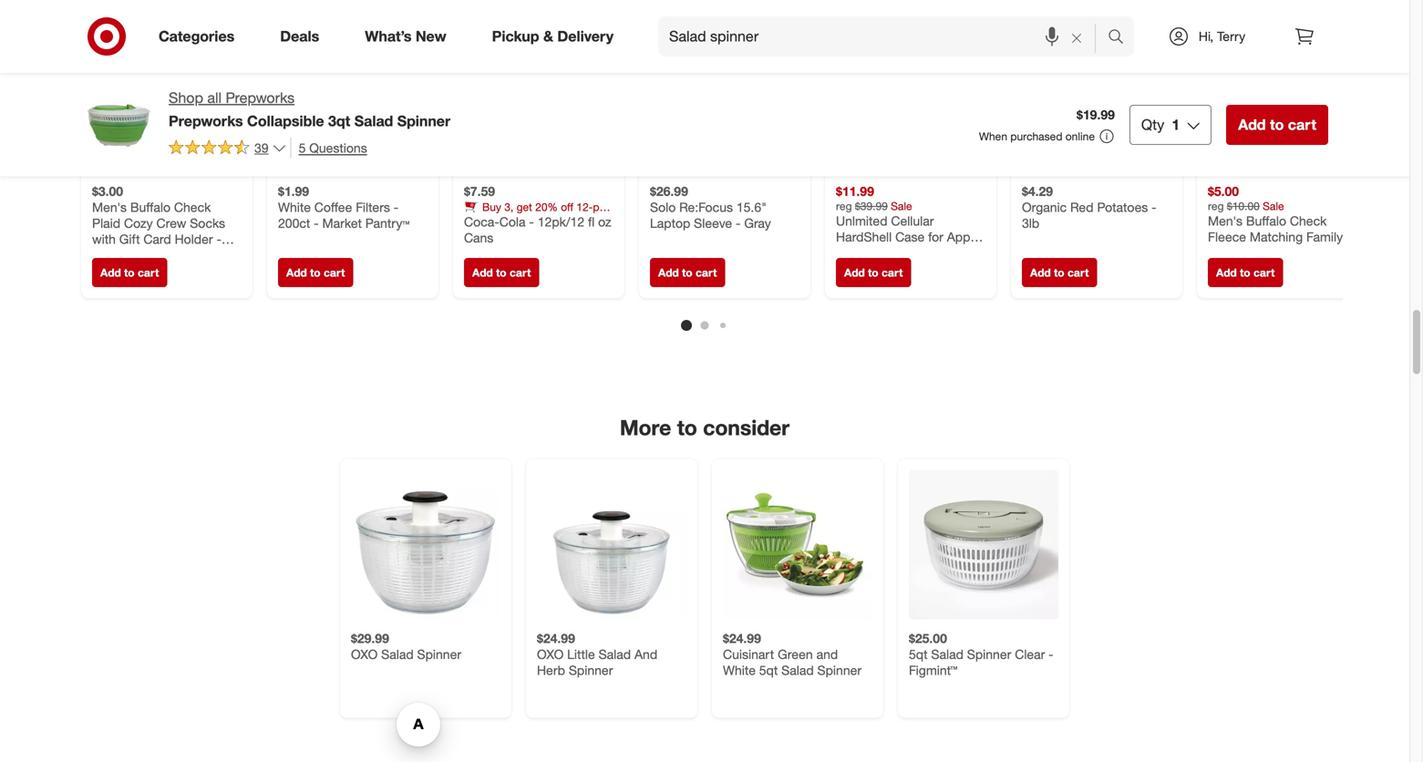 Task type: locate. For each thing, give the bounding box(es) containing it.
what's new link
[[349, 16, 469, 57]]

39
[[254, 140, 269, 156]]

reg for $5.00
[[1208, 199, 1224, 213]]

add down 200ct
[[286, 266, 307, 279]]

add to cart button down "3lb"
[[1022, 258, 1097, 287]]

reg for $11.99
[[836, 199, 852, 213]]

add to cart button for the 'coca-cola - 12pk/12 fl oz cans' image
[[464, 258, 539, 287]]

to down laptop at the top of the page
[[682, 266, 693, 279]]

- right the potatoes
[[1152, 199, 1157, 215]]

shop
[[169, 89, 203, 107]]

re:focus
[[679, 199, 733, 215]]

spinner
[[397, 112, 451, 130], [417, 647, 461, 663], [967, 647, 1011, 663], [569, 663, 613, 679], [817, 663, 862, 679]]

prepworks up the collapsible
[[226, 89, 295, 107]]

to down wondershop™
[[124, 266, 135, 279]]

men's buffalo check plaid cozy crew socks with gift card holder - wondershop™ red/black 6-12 image
[[92, 23, 242, 172]]

add to cart down laptop at the top of the page
[[658, 266, 717, 279]]

add for men's buffalo check fleece matching family pajama pants - wondershop™ black image
[[1216, 266, 1237, 279]]

when
[[979, 129, 1008, 143]]

get
[[517, 200, 532, 214]]

cart for add to cart button over $5.00 reg $10.00 sale
[[1288, 116, 1317, 133]]

2 $24.99 from the left
[[723, 631, 761, 647]]

to
[[1270, 116, 1284, 133], [124, 266, 135, 279], [310, 266, 321, 279], [496, 266, 507, 279], [682, 266, 693, 279], [868, 266, 879, 279], [1054, 266, 1065, 279], [1240, 266, 1251, 279], [677, 415, 697, 440]]

0 horizontal spatial sale
[[891, 199, 912, 213]]

to right more at the left
[[677, 415, 697, 440]]

add to cart down "3lb"
[[1030, 266, 1089, 279]]

add to cart down $10.00
[[1216, 266, 1275, 279]]

add for organic red potatoes - 3lb image
[[1030, 266, 1051, 279]]

add to cart down wondershop™
[[100, 266, 159, 279]]

cart for unlmited cellular hardshell case for apple 11-inch macbook air - blue image's add to cart button
[[882, 266, 903, 279]]

- left the gray
[[736, 215, 741, 231]]

sale
[[891, 199, 912, 213], [1263, 199, 1284, 213]]

2 oxo from the left
[[537, 647, 564, 663]]

men's buffalo check fleece matching family pajama pants - wondershop™ black image
[[1208, 23, 1358, 172]]

5qt salad spinner clear - figmint™ image
[[909, 470, 1059, 620]]

add to cart button down 200ct
[[278, 258, 353, 287]]

sale inside $11.99 reg $39.99 sale
[[891, 199, 912, 213]]

add down "3lb"
[[1030, 266, 1051, 279]]

$1.99
[[278, 183, 309, 199]]

add down $39.99
[[844, 266, 865, 279]]

0 horizontal spatial 5qt
[[759, 663, 778, 679]]

-
[[394, 199, 399, 215], [1152, 199, 1157, 215], [529, 214, 534, 230], [314, 215, 319, 231], [736, 215, 741, 231], [216, 231, 221, 247], [1049, 647, 1054, 663]]

- inside $4.29 organic red potatoes - 3lb
[[1152, 199, 1157, 215]]

spinner inside $25.00 5qt salad spinner clear - figmint™
[[967, 647, 1011, 663]]

add to cart for unlmited cellular hardshell case for apple 11-inch macbook air - blue image's add to cart button
[[844, 266, 903, 279]]

1 horizontal spatial oxo
[[537, 647, 564, 663]]

sale right $10.00
[[1263, 199, 1284, 213]]

- right holder
[[216, 231, 221, 247]]

add to cart down 200ct
[[286, 266, 345, 279]]

all
[[207, 89, 222, 107]]

to down $10.00
[[1240, 266, 1251, 279]]

add to cart button up $5.00 reg $10.00 sale
[[1226, 105, 1328, 145]]

add to cart button
[[1226, 105, 1328, 145], [92, 258, 167, 287], [278, 258, 353, 287], [464, 258, 539, 287], [650, 258, 725, 287], [836, 258, 911, 287], [1022, 258, 1097, 287], [1208, 258, 1283, 287]]

cans
[[464, 230, 493, 246]]

add for the 'coca-cola - 12pk/12 fl oz cans' image
[[472, 266, 493, 279]]

$26.99
[[650, 183, 688, 199]]

1 horizontal spatial white
[[723, 663, 756, 679]]

add to cart down cans
[[472, 266, 531, 279]]

oxo inside $24.99 oxo little salad and herb spinner
[[537, 647, 564, 663]]

add to cart button down laptop at the top of the page
[[650, 258, 725, 287]]

spinner right 3qt
[[397, 112, 451, 130]]

cart for add to cart button related to solo re:focus 15.6" laptop sleeve - gray image
[[696, 266, 717, 279]]

to for men's buffalo check fleece matching family pajama pants - wondershop™ black image
[[1240, 266, 1251, 279]]

$11.99
[[836, 183, 874, 199]]

sale inside $5.00 reg $10.00 sale
[[1263, 199, 1284, 213]]

reg inside $11.99 reg $39.99 sale
[[836, 199, 852, 213]]

200ct
[[278, 215, 310, 231]]

reg inside $5.00 reg $10.00 sale
[[1208, 199, 1224, 213]]

solo re:focus 15.6" laptop sleeve - gray image
[[650, 23, 800, 172]]

$24.99 inside $24.99 oxo little salad and herb spinner
[[537, 631, 575, 647]]

add for solo re:focus 15.6" laptop sleeve - gray image
[[658, 266, 679, 279]]

qty
[[1141, 116, 1165, 133]]

$24.99 left green
[[723, 631, 761, 647]]

oxo little salad and herb spinner image
[[537, 470, 687, 620]]

cart for add to cart button for men's buffalo check plaid cozy crew socks with gift card holder - wondershop™ red/black 6-12 image
[[138, 266, 159, 279]]

add for unlmited cellular hardshell case for apple 11-inch macbook air - blue image
[[844, 266, 865, 279]]

to up $5.00 reg $10.00 sale
[[1270, 116, 1284, 133]]

image of prepworks collapsible 3qt salad spinner image
[[81, 88, 154, 160]]

1 vertical spatial prepworks
[[169, 112, 243, 130]]

organic
[[1022, 199, 1067, 215]]

oxo for $24.99
[[537, 647, 564, 663]]

what's
[[365, 27, 412, 45]]

cart for add to cart button for the 'coca-cola - 12pk/12 fl oz cans' image
[[510, 266, 531, 279]]

add
[[1238, 116, 1266, 133], [100, 266, 121, 279], [286, 266, 307, 279], [472, 266, 493, 279], [658, 266, 679, 279], [844, 266, 865, 279], [1030, 266, 1051, 279], [1216, 266, 1237, 279]]

to for solo re:focus 15.6" laptop sleeve - gray image
[[682, 266, 693, 279]]

$39.99
[[855, 199, 888, 213]]

5 questions
[[299, 140, 367, 156]]

add down wondershop™
[[100, 266, 121, 279]]

1 $24.99 from the left
[[537, 631, 575, 647]]

$29.99 oxo salad spinner
[[351, 631, 461, 663]]

cozy
[[124, 215, 153, 231]]

12-
[[577, 200, 593, 214]]

prepworks
[[226, 89, 295, 107], [169, 112, 243, 130]]

add to cart button down gift
[[92, 258, 167, 287]]

white left coffee on the left of page
[[278, 199, 311, 215]]

white inside $24.99 cuisinart green and white 5qt salad spinner
[[723, 663, 756, 679]]

1 vertical spatial white
[[723, 663, 756, 679]]

pk
[[593, 200, 605, 214]]

1 horizontal spatial $24.99
[[723, 631, 761, 647]]

to for organic red potatoes - 3lb image
[[1054, 266, 1065, 279]]

spinner right $29.99
[[417, 647, 461, 663]]

wondershop™
[[92, 247, 171, 263]]

cart
[[1288, 116, 1317, 133], [138, 266, 159, 279], [324, 266, 345, 279], [510, 266, 531, 279], [696, 266, 717, 279], [882, 266, 903, 279], [1068, 266, 1089, 279], [1254, 266, 1275, 279]]

to for "white coffee filters - 200ct - market pantry™" image
[[310, 266, 321, 279]]

2 sale from the left
[[1263, 199, 1284, 213]]

to down organic
[[1054, 266, 1065, 279]]

0 horizontal spatial reg
[[836, 199, 852, 213]]

2 reg from the left
[[1208, 199, 1224, 213]]

$24.99 up herb
[[537, 631, 575, 647]]

39 link
[[169, 138, 287, 160]]

$24.99 inside $24.99 cuisinart green and white 5qt salad spinner
[[723, 631, 761, 647]]

1 oxo from the left
[[351, 647, 378, 663]]

3lb
[[1022, 215, 1040, 231]]

5qt right and
[[909, 647, 928, 663]]

salad inside $29.99 oxo salad spinner
[[381, 647, 414, 663]]

add down cans
[[472, 266, 493, 279]]

buy
[[482, 200, 501, 214]]

oxo salad spinner image
[[351, 470, 501, 620]]

spinner inside $24.99 oxo little salad and herb spinner
[[569, 663, 613, 679]]

3,
[[504, 200, 514, 214]]

to down $39.99
[[868, 266, 879, 279]]

$3.00
[[92, 183, 123, 199]]

cart for "white coffee filters - 200ct - market pantry™" image add to cart button
[[324, 266, 345, 279]]

add to cart button for men's buffalo check fleece matching family pajama pants - wondershop™ black image
[[1208, 258, 1283, 287]]

sale right $39.99
[[891, 199, 912, 213]]

pickup & delivery link
[[477, 16, 636, 57]]

- right the cola
[[529, 214, 534, 230]]

add to cart
[[1238, 116, 1317, 133], [100, 266, 159, 279], [286, 266, 345, 279], [472, 266, 531, 279], [658, 266, 717, 279], [844, 266, 903, 279], [1030, 266, 1089, 279], [1216, 266, 1275, 279]]

red
[[1070, 199, 1094, 215]]

- right filters on the left top
[[394, 199, 399, 215]]

12pk/12
[[538, 214, 584, 230]]

buy 3, get 20% off 12-pk sodas
[[464, 200, 605, 227]]

white inside $1.99 white coffee filters - 200ct - market pantry™
[[278, 199, 311, 215]]

5qt left and
[[759, 663, 778, 679]]

add to cart up $5.00 reg $10.00 sale
[[1238, 116, 1317, 133]]

what's new
[[365, 27, 446, 45]]

- right clear
[[1049, 647, 1054, 663]]

1 reg from the left
[[836, 199, 852, 213]]

spinner left clear
[[967, 647, 1011, 663]]

add to cart button down cans
[[464, 258, 539, 287]]

6-
[[92, 263, 104, 279]]

5qt
[[909, 647, 928, 663], [759, 663, 778, 679]]

salad inside $24.99 cuisinart green and white 5qt salad spinner
[[782, 663, 814, 679]]

plaid
[[92, 215, 120, 231]]

$24.99 for cuisinart
[[723, 631, 761, 647]]

reg
[[836, 199, 852, 213], [1208, 199, 1224, 213]]

$24.99
[[537, 631, 575, 647], [723, 631, 761, 647]]

add to cart button down $10.00
[[1208, 258, 1283, 287]]

spinner inside $24.99 cuisinart green and white 5qt salad spinner
[[817, 663, 862, 679]]

salad
[[354, 112, 393, 130], [381, 647, 414, 663], [599, 647, 631, 663], [931, 647, 964, 663], [782, 663, 814, 679]]

$4.29
[[1022, 183, 1053, 199]]

add to cart button for solo re:focus 15.6" laptop sleeve - gray image
[[650, 258, 725, 287]]

reg left $39.99
[[836, 199, 852, 213]]

0 vertical spatial white
[[278, 199, 311, 215]]

0 horizontal spatial $24.99
[[537, 631, 575, 647]]

1 horizontal spatial reg
[[1208, 199, 1224, 213]]

to down 200ct
[[310, 266, 321, 279]]

spinner right green
[[817, 663, 862, 679]]

1 horizontal spatial 5qt
[[909, 647, 928, 663]]

more
[[620, 415, 671, 440]]

market
[[322, 215, 362, 231]]

add down $10.00
[[1216, 266, 1237, 279]]

1 sale from the left
[[891, 199, 912, 213]]

spinner right herb
[[569, 663, 613, 679]]

gray
[[744, 215, 771, 231]]

add to cart down $39.99
[[844, 266, 903, 279]]

sale for $11.99
[[891, 199, 912, 213]]

add to cart button down $39.99
[[836, 258, 911, 287]]

1
[[1172, 116, 1180, 133]]

1 horizontal spatial sale
[[1263, 199, 1284, 213]]

categories
[[159, 27, 235, 45]]

unlmited cellular hardshell case for apple 11-inch macbook air - blue image
[[836, 23, 986, 172]]

add down laptop at the top of the page
[[658, 266, 679, 279]]

3qt
[[328, 112, 350, 130]]

$24.99 for oxo
[[537, 631, 575, 647]]

$5.00 reg $10.00 sale
[[1208, 183, 1284, 213]]

- right 200ct
[[314, 215, 319, 231]]

oxo inside $29.99 oxo salad spinner
[[351, 647, 378, 663]]

0 horizontal spatial white
[[278, 199, 311, 215]]

to down the cola
[[496, 266, 507, 279]]

prepworks down all
[[169, 112, 243, 130]]

white left green
[[723, 663, 756, 679]]

cuisinart
[[723, 647, 774, 663]]

$4.29 organic red potatoes - 3lb
[[1022, 183, 1157, 231]]

0 horizontal spatial oxo
[[351, 647, 378, 663]]

oxo
[[351, 647, 378, 663], [537, 647, 564, 663]]

reg left $10.00
[[1208, 199, 1224, 213]]



Task type: describe. For each thing, give the bounding box(es) containing it.
&
[[543, 27, 553, 45]]

deals link
[[265, 16, 342, 57]]

organic red potatoes - 3lb image
[[1022, 23, 1172, 172]]

salad inside $24.99 oxo little salad and herb spinner
[[599, 647, 631, 663]]

filters
[[356, 199, 390, 215]]

cart for add to cart button related to men's buffalo check fleece matching family pajama pants - wondershop™ black image
[[1254, 266, 1275, 279]]

cola
[[499, 214, 526, 230]]

sleeve
[[694, 215, 732, 231]]

$26.99 solo re:focus 15.6" laptop sleeve - gray
[[650, 183, 771, 231]]

gift
[[119, 231, 140, 247]]

shop all prepworks prepworks collapsible 3qt salad spinner
[[169, 89, 451, 130]]

- inside '$3.00 men's buffalo check plaid cozy crew socks with gift card holder - wondershop™ red/black 6-12'
[[216, 231, 221, 247]]

$5.00
[[1208, 183, 1239, 199]]

coca-cola - 12pk/12 fl oz cans image
[[464, 23, 614, 172]]

15.6"
[[737, 199, 767, 215]]

buffalo
[[130, 199, 171, 215]]

with
[[92, 231, 116, 247]]

categories link
[[143, 16, 257, 57]]

5qt inside $24.99 cuisinart green and white 5qt salad spinner
[[759, 663, 778, 679]]

add to cart button for unlmited cellular hardshell case for apple 11-inch macbook air - blue image
[[836, 258, 911, 287]]

oxo for $29.99
[[351, 647, 378, 663]]

salad inside shop all prepworks prepworks collapsible 3qt salad spinner
[[354, 112, 393, 130]]

- inside coca-cola - 12pk/12 fl oz cans
[[529, 214, 534, 230]]

5qt inside $25.00 5qt salad spinner clear - figmint™
[[909, 647, 928, 663]]

online
[[1066, 129, 1095, 143]]

search button
[[1100, 16, 1143, 60]]

hi, terry
[[1199, 28, 1246, 44]]

cart for add to cart button related to organic red potatoes - 3lb image
[[1068, 266, 1089, 279]]

socks
[[190, 215, 225, 231]]

$11.99 reg $39.99 sale
[[836, 183, 912, 213]]

more to consider
[[620, 415, 790, 440]]

new
[[416, 27, 446, 45]]

add for "white coffee filters - 200ct - market pantry™" image
[[286, 266, 307, 279]]

collapsible
[[247, 112, 324, 130]]

add for men's buffalo check plaid cozy crew socks with gift card holder - wondershop™ red/black 6-12 image
[[100, 266, 121, 279]]

What can we help you find? suggestions appear below search field
[[658, 16, 1112, 57]]

deals
[[280, 27, 319, 45]]

20%
[[535, 200, 558, 214]]

terry
[[1217, 28, 1246, 44]]

herb
[[537, 663, 565, 679]]

add to cart for "white coffee filters - 200ct - market pantry™" image add to cart button
[[286, 266, 345, 279]]

qty 1
[[1141, 116, 1180, 133]]

delivery
[[557, 27, 614, 45]]

add to cart button for men's buffalo check plaid cozy crew socks with gift card holder - wondershop™ red/black 6-12 image
[[92, 258, 167, 287]]

card
[[144, 231, 171, 247]]

when purchased online
[[979, 129, 1095, 143]]

to for men's buffalo check plaid cozy crew socks with gift card holder - wondershop™ red/black 6-12 image
[[124, 266, 135, 279]]

white coffee filters - 200ct - market pantry™ image
[[278, 23, 428, 172]]

add to cart button for "white coffee filters - 200ct - market pantry™" image
[[278, 258, 353, 287]]

coca-cola - 12pk/12 fl oz cans
[[464, 214, 611, 246]]

coca-
[[464, 214, 499, 230]]

add to cart for add to cart button over $5.00 reg $10.00 sale
[[1238, 116, 1317, 133]]

spinner inside $29.99 oxo salad spinner
[[417, 647, 461, 663]]

purchased
[[1011, 129, 1063, 143]]

$1.99 white coffee filters - 200ct - market pantry™
[[278, 183, 410, 231]]

add to cart for add to cart button for the 'coca-cola - 12pk/12 fl oz cans' image
[[472, 266, 531, 279]]

little
[[567, 647, 595, 663]]

pickup
[[492, 27, 539, 45]]

consider
[[703, 415, 790, 440]]

- inside $25.00 5qt salad spinner clear - figmint™
[[1049, 647, 1054, 663]]

questions
[[309, 140, 367, 156]]

add to cart button for organic red potatoes - 3lb image
[[1022, 258, 1097, 287]]

to for unlmited cellular hardshell case for apple 11-inch macbook air - blue image
[[868, 266, 879, 279]]

fl
[[588, 214, 595, 230]]

add to cart for add to cart button related to solo re:focus 15.6" laptop sleeve - gray image
[[658, 266, 717, 279]]

coffee
[[314, 199, 352, 215]]

crew
[[156, 215, 186, 231]]

solo
[[650, 199, 676, 215]]

$10.00
[[1227, 199, 1260, 213]]

salad inside $25.00 5qt salad spinner clear - figmint™
[[931, 647, 964, 663]]

off
[[561, 200, 573, 214]]

$25.00
[[909, 631, 947, 647]]

$29.99
[[351, 631, 389, 647]]

$3.00 men's buffalo check plaid cozy crew socks with gift card holder - wondershop™ red/black 6-12
[[92, 183, 234, 279]]

pantry™
[[365, 215, 410, 231]]

add to cart for add to cart button for men's buffalo check plaid cozy crew socks with gift card holder - wondershop™ red/black 6-12 image
[[100, 266, 159, 279]]

5 questions link
[[290, 138, 367, 158]]

to for the 'coca-cola - 12pk/12 fl oz cans' image
[[496, 266, 507, 279]]

add to cart for add to cart button related to organic red potatoes - 3lb image
[[1030, 266, 1089, 279]]

5
[[299, 140, 306, 156]]

$24.99 oxo little salad and herb spinner
[[537, 631, 658, 679]]

$7.59
[[464, 183, 495, 199]]

- inside $26.99 solo re:focus 15.6" laptop sleeve - gray
[[736, 215, 741, 231]]

pickup & delivery
[[492, 27, 614, 45]]

0 vertical spatial prepworks
[[226, 89, 295, 107]]

figmint™
[[909, 663, 958, 679]]

search
[[1100, 29, 1143, 47]]

check
[[174, 199, 211, 215]]

spinner inside shop all prepworks prepworks collapsible 3qt salad spinner
[[397, 112, 451, 130]]

sodas
[[464, 214, 494, 227]]

and
[[817, 647, 838, 663]]

$19.99
[[1077, 107, 1115, 123]]

and
[[635, 647, 658, 663]]

$25.00 5qt salad spinner clear - figmint™
[[909, 631, 1054, 679]]

sale for $5.00
[[1263, 199, 1284, 213]]

red/black
[[175, 247, 234, 263]]

men's
[[92, 199, 127, 215]]

cuisinart green and white 5qt salad spinner image
[[723, 470, 873, 620]]

clear
[[1015, 647, 1045, 663]]

holder
[[175, 231, 213, 247]]

green
[[778, 647, 813, 663]]

12
[[104, 263, 118, 279]]

laptop
[[650, 215, 690, 231]]

potatoes
[[1097, 199, 1148, 215]]

oz
[[598, 214, 611, 230]]

add up $5.00
[[1238, 116, 1266, 133]]

add to cart for add to cart button related to men's buffalo check fleece matching family pajama pants - wondershop™ black image
[[1216, 266, 1275, 279]]



Task type: vqa. For each thing, say whether or not it's contained in the screenshot.
1st reg from the right
yes



